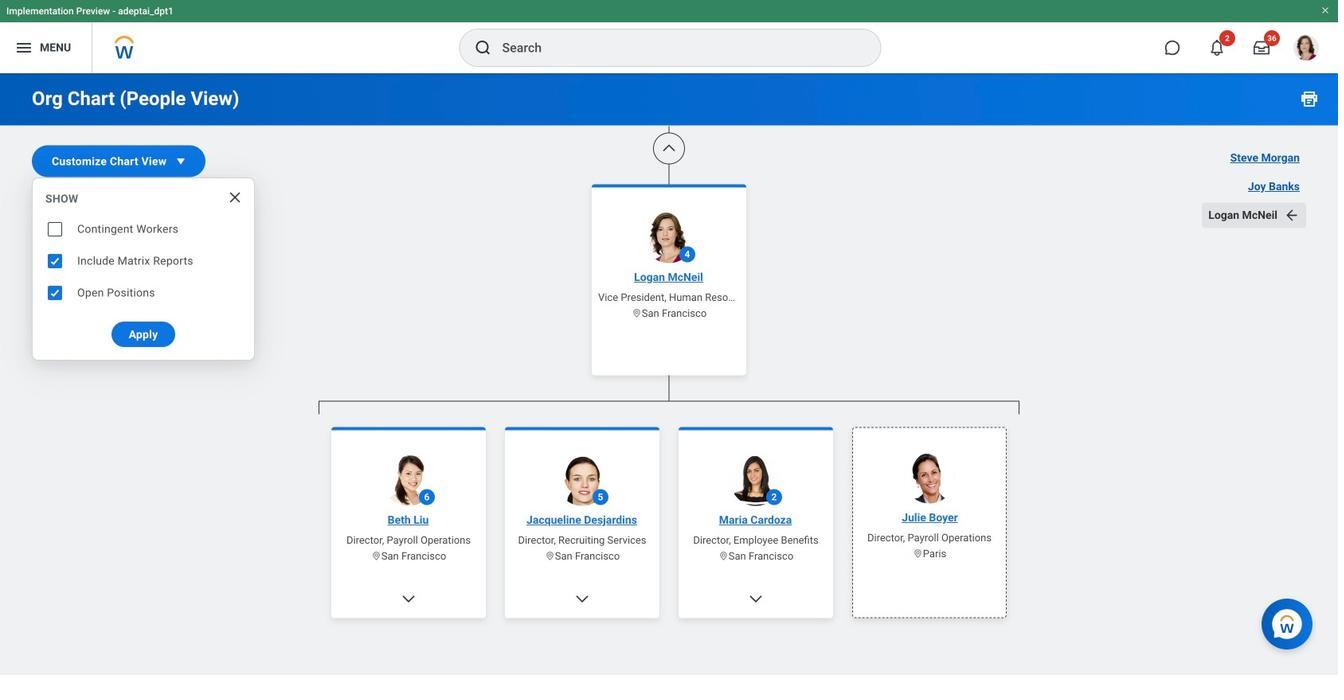 Task type: describe. For each thing, give the bounding box(es) containing it.
chevron up image
[[661, 141, 677, 157]]

2 chevron down image from the left
[[748, 592, 764, 608]]

1 horizontal spatial location image
[[545, 551, 555, 562]]

inbox large image
[[1254, 40, 1270, 56]]

notifications large image
[[1210, 40, 1226, 56]]

Search Workday  search field
[[502, 30, 848, 65]]

print org chart image
[[1300, 89, 1320, 108]]

logan mcneil, logan mcneil, 4 direct reports element
[[319, 415, 1020, 676]]

chevron down image
[[575, 592, 590, 608]]

justify image
[[14, 38, 33, 57]]

1 vertical spatial location image
[[719, 551, 729, 562]]

0 horizontal spatial location image
[[371, 551, 382, 562]]

arrow left image
[[1285, 208, 1300, 224]]

search image
[[474, 38, 493, 57]]



Task type: vqa. For each thing, say whether or not it's contained in the screenshot.
chevron right small icon
no



Task type: locate. For each thing, give the bounding box(es) containing it.
0 vertical spatial location image
[[632, 308, 642, 319]]

1 chevron down image from the left
[[401, 592, 417, 608]]

banner
[[0, 0, 1339, 73]]

chevron down image
[[401, 592, 417, 608], [748, 592, 764, 608]]

1 horizontal spatial location image
[[719, 551, 729, 562]]

profile logan mcneil image
[[1294, 35, 1320, 64]]

0 horizontal spatial location image
[[632, 308, 642, 319]]

location image
[[913, 549, 923, 559], [371, 551, 382, 562], [545, 551, 555, 562]]

2 horizontal spatial location image
[[913, 549, 923, 559]]

location image
[[632, 308, 642, 319], [719, 551, 729, 562]]

caret down image
[[173, 153, 189, 169]]

dialog
[[32, 178, 255, 361]]

main content
[[0, 0, 1339, 676]]

close environment banner image
[[1321, 6, 1331, 15]]

1 horizontal spatial chevron down image
[[748, 592, 764, 608]]

0 horizontal spatial chevron down image
[[401, 592, 417, 608]]

x image
[[227, 190, 243, 206]]



